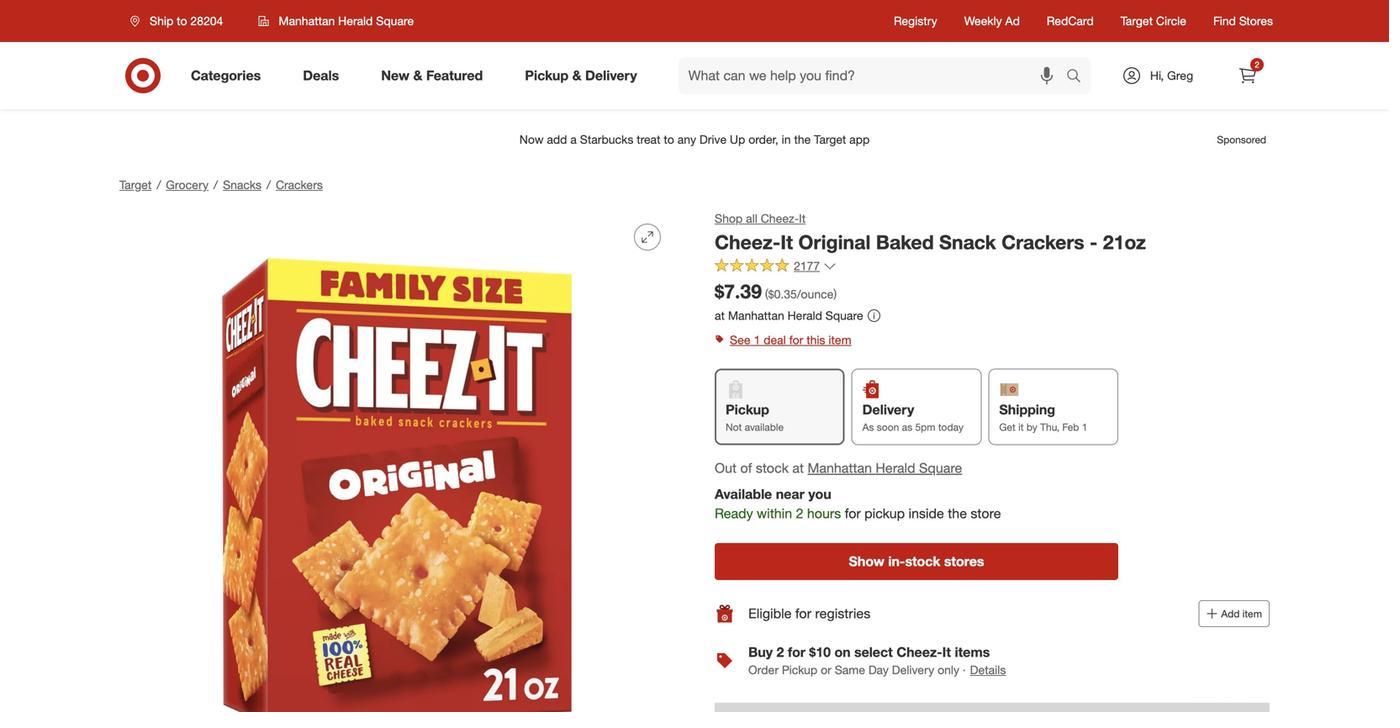 Task type: vqa. For each thing, say whether or not it's contained in the screenshot.
Add item
yes



Task type: locate. For each thing, give the bounding box(es) containing it.
1 vertical spatial pickup
[[726, 402, 769, 418]]

manhattan up deals
[[279, 13, 335, 28]]

store
[[971, 505, 1001, 522]]

stores
[[944, 553, 984, 570]]

2 vertical spatial it
[[942, 644, 951, 661]]

2 inside available near you ready within 2 hours for pickup inside the store
[[796, 505, 804, 522]]

it
[[799, 211, 806, 226], [781, 230, 793, 254], [942, 644, 951, 661]]

shipping
[[999, 402, 1056, 418]]

1 horizontal spatial target
[[1121, 13, 1153, 28]]

0 horizontal spatial manhattan
[[279, 13, 335, 28]]

2 horizontal spatial herald
[[876, 460, 915, 476]]

out
[[715, 460, 737, 476]]

it inside buy 2 for $10 on select cheez-it items order pickup or same day delivery only ∙ details
[[942, 644, 951, 661]]

stock for of
[[756, 460, 789, 476]]

0 horizontal spatial herald
[[338, 13, 373, 28]]

0 vertical spatial crackers
[[276, 177, 323, 192]]

add item button
[[1199, 601, 1270, 627]]

1 & from the left
[[413, 67, 423, 84]]

herald down /ounce
[[788, 308, 822, 323]]

1 horizontal spatial it
[[799, 211, 806, 226]]

at up near
[[793, 460, 804, 476]]

2 vertical spatial cheez-
[[897, 644, 942, 661]]

28204
[[190, 13, 223, 28]]

2
[[1255, 59, 1260, 70], [796, 505, 804, 522], [777, 644, 784, 661]]

for right 'hours'
[[845, 505, 861, 522]]

show
[[849, 553, 885, 570]]

1 right the feb
[[1082, 421, 1088, 433]]

21oz
[[1103, 230, 1146, 254]]

1 horizontal spatial herald
[[788, 308, 822, 323]]

registry
[[894, 13, 938, 28]]

manhattan herald square button
[[248, 6, 425, 36]]

add
[[1221, 608, 1240, 620]]

only
[[938, 663, 960, 678]]

stock left stores
[[905, 553, 941, 570]]

1 vertical spatial square
[[826, 308, 863, 323]]

eligible for registries
[[748, 606, 871, 622]]

at manhattan herald square
[[715, 308, 863, 323]]

0 horizontal spatial it
[[781, 230, 793, 254]]

new & featured link
[[367, 57, 504, 94]]

for left $10
[[788, 644, 806, 661]]

1 horizontal spatial at
[[793, 460, 804, 476]]

1 horizontal spatial manhattan
[[728, 308, 784, 323]]

1 horizontal spatial pickup
[[726, 402, 769, 418]]

herald down soon
[[876, 460, 915, 476]]

0 vertical spatial pickup
[[525, 67, 569, 84]]

crackers left '-'
[[1002, 230, 1085, 254]]

buy 2 for $10 on select cheez-it items order pickup or same day delivery only ∙ details
[[748, 644, 1006, 678]]

cheez- down all at the right
[[715, 230, 781, 254]]

2 down "stores"
[[1255, 59, 1260, 70]]

details
[[970, 663, 1006, 678]]

2 horizontal spatial square
[[919, 460, 962, 476]]

1 horizontal spatial crackers
[[1002, 230, 1085, 254]]

stock
[[756, 460, 789, 476], [905, 553, 941, 570]]

0 vertical spatial 1
[[754, 333, 760, 347]]

-
[[1090, 230, 1098, 254]]

0 horizontal spatial at
[[715, 308, 725, 323]]

weekly
[[964, 13, 1002, 28]]

0 horizontal spatial 2
[[777, 644, 784, 661]]

in-
[[888, 553, 905, 570]]

2 vertical spatial manhattan
[[808, 460, 872, 476]]

crackers right snacks
[[276, 177, 323, 192]]

item right add
[[1243, 608, 1262, 620]]

herald up deals link
[[338, 13, 373, 28]]

crackers link
[[276, 177, 323, 192]]

square down )
[[826, 308, 863, 323]]

it up 2177 link
[[781, 230, 793, 254]]

2 & from the left
[[572, 67, 582, 84]]

cheez- up only
[[897, 644, 942, 661]]

2 down near
[[796, 505, 804, 522]]

0 vertical spatial at
[[715, 308, 725, 323]]

2 right buy
[[777, 644, 784, 661]]

0 horizontal spatial item
[[829, 333, 852, 347]]

at
[[715, 308, 725, 323], [793, 460, 804, 476]]

1
[[754, 333, 760, 347], [1082, 421, 1088, 433]]

& for new
[[413, 67, 423, 84]]

out of stock at manhattan herald square
[[715, 460, 962, 476]]

&
[[413, 67, 423, 84], [572, 67, 582, 84]]

pickup inside pickup & delivery link
[[525, 67, 569, 84]]

target for target circle
[[1121, 13, 1153, 28]]

0 vertical spatial 2
[[1255, 59, 1260, 70]]

near
[[776, 486, 805, 502]]

available
[[715, 486, 772, 502]]

by
[[1027, 421, 1038, 433]]

items
[[955, 644, 990, 661]]

2 vertical spatial delivery
[[892, 663, 934, 678]]

hours
[[807, 505, 841, 522]]

it up only
[[942, 644, 951, 661]]

item right this
[[829, 333, 852, 347]]

target left circle
[[1121, 13, 1153, 28]]

0 horizontal spatial stock
[[756, 460, 789, 476]]

details button
[[969, 661, 1007, 680]]

0 horizontal spatial 1
[[754, 333, 760, 347]]

within
[[757, 505, 792, 522]]

or
[[821, 663, 832, 678]]

$7.39
[[715, 280, 762, 303]]

new & featured
[[381, 67, 483, 84]]

manhattan up you
[[808, 460, 872, 476]]

shipping get it by thu, feb 1
[[999, 402, 1088, 433]]

0 horizontal spatial target
[[119, 177, 152, 192]]

1 horizontal spatial 1
[[1082, 421, 1088, 433]]

advertisement element
[[106, 119, 1283, 160], [715, 703, 1270, 712]]

What can we help you find? suggestions appear below search field
[[678, 57, 1071, 94]]

delivery inside buy 2 for $10 on select cheez-it items order pickup or same day delivery only ∙ details
[[892, 663, 934, 678]]

order
[[748, 663, 779, 678]]

1 vertical spatial 2
[[796, 505, 804, 522]]

0 vertical spatial advertisement element
[[106, 119, 1283, 160]]

item inside button
[[1243, 608, 1262, 620]]

registry link
[[894, 13, 938, 29]]

stock inside button
[[905, 553, 941, 570]]

0 horizontal spatial &
[[413, 67, 423, 84]]

0 vertical spatial manhattan
[[279, 13, 335, 28]]

1 right see at top right
[[754, 333, 760, 347]]

for
[[789, 333, 803, 347], [845, 505, 861, 522], [795, 606, 812, 622], [788, 644, 806, 661]]

2 vertical spatial herald
[[876, 460, 915, 476]]

greg
[[1167, 68, 1193, 83]]

grocery
[[166, 177, 209, 192]]

manhattan down the (
[[728, 308, 784, 323]]

0 vertical spatial stock
[[756, 460, 789, 476]]

1 horizontal spatial stock
[[905, 553, 941, 570]]

2 horizontal spatial it
[[942, 644, 951, 661]]

crackers
[[276, 177, 323, 192], [1002, 230, 1085, 254]]

it
[[1019, 421, 1024, 433]]

at down the $7.39 on the right of page
[[715, 308, 725, 323]]

0 horizontal spatial square
[[376, 13, 414, 28]]

cheez- right all at the right
[[761, 211, 799, 226]]

weekly ad
[[964, 13, 1020, 28]]

0 vertical spatial herald
[[338, 13, 373, 28]]

1 vertical spatial it
[[781, 230, 793, 254]]

square up new
[[376, 13, 414, 28]]

2 vertical spatial square
[[919, 460, 962, 476]]

1 inside shipping get it by thu, feb 1
[[1082, 421, 1088, 433]]

add item
[[1221, 608, 1262, 620]]

pickup
[[525, 67, 569, 84], [726, 402, 769, 418], [782, 663, 818, 678]]

soon
[[877, 421, 899, 433]]

0 vertical spatial target
[[1121, 13, 1153, 28]]

get
[[999, 421, 1016, 433]]

1 vertical spatial stock
[[905, 553, 941, 570]]

cheez- inside buy 2 for $10 on select cheez-it items order pickup or same day delivery only ∙ details
[[897, 644, 942, 661]]

pickup inside pickup not available
[[726, 402, 769, 418]]

1 vertical spatial item
[[1243, 608, 1262, 620]]

pickup for &
[[525, 67, 569, 84]]

1 horizontal spatial item
[[1243, 608, 1262, 620]]

1 vertical spatial delivery
[[863, 402, 914, 418]]

1 vertical spatial target
[[119, 177, 152, 192]]

1 horizontal spatial 2
[[796, 505, 804, 522]]

1 vertical spatial advertisement element
[[715, 703, 1270, 712]]

buy 2 for $10 on select cheez-it items link
[[748, 644, 990, 661]]

1 horizontal spatial &
[[572, 67, 582, 84]]

it up "original"
[[799, 211, 806, 226]]

for left this
[[789, 333, 803, 347]]

delivery inside the delivery as soon as 5pm today
[[863, 402, 914, 418]]

0 vertical spatial square
[[376, 13, 414, 28]]

as
[[863, 421, 874, 433]]

on
[[835, 644, 851, 661]]

2 vertical spatial pickup
[[782, 663, 818, 678]]

you
[[808, 486, 832, 502]]

not
[[726, 421, 742, 433]]

0 vertical spatial item
[[829, 333, 852, 347]]

1 horizontal spatial square
[[826, 308, 863, 323]]

available
[[745, 421, 784, 433]]

pickup for not
[[726, 402, 769, 418]]

find stores
[[1214, 13, 1273, 28]]

stock for in-
[[905, 553, 941, 570]]

stock right of
[[756, 460, 789, 476]]

2 horizontal spatial manhattan
[[808, 460, 872, 476]]

1 vertical spatial 1
[[1082, 421, 1088, 433]]

item
[[829, 333, 852, 347], [1243, 608, 1262, 620]]

1 vertical spatial crackers
[[1002, 230, 1085, 254]]

target left grocery link
[[119, 177, 152, 192]]

2 vertical spatial 2
[[777, 644, 784, 661]]

categories
[[191, 67, 261, 84]]

manhattan
[[279, 13, 335, 28], [728, 308, 784, 323], [808, 460, 872, 476]]

square down the today
[[919, 460, 962, 476]]

same
[[835, 663, 865, 678]]

0 horizontal spatial pickup
[[525, 67, 569, 84]]

2 horizontal spatial pickup
[[782, 663, 818, 678]]



Task type: describe. For each thing, give the bounding box(es) containing it.
to
[[177, 13, 187, 28]]

find stores link
[[1214, 13, 1273, 29]]

shop
[[715, 211, 743, 226]]

& for pickup
[[572, 67, 582, 84]]

registries
[[815, 606, 871, 622]]

day
[[869, 663, 889, 678]]

ship to 28204
[[150, 13, 223, 28]]

0 vertical spatial delivery
[[585, 67, 637, 84]]

1 vertical spatial manhattan
[[728, 308, 784, 323]]

this
[[807, 333, 825, 347]]

the
[[948, 505, 967, 522]]

ad
[[1005, 13, 1020, 28]]

$10
[[809, 644, 831, 661]]

redcard link
[[1047, 13, 1094, 29]]

see 1 deal for this item
[[730, 333, 852, 347]]

stores
[[1239, 13, 1273, 28]]

eligible
[[748, 606, 792, 622]]

$7.39 ( $0.35 /ounce )
[[715, 280, 837, 303]]

1 vertical spatial at
[[793, 460, 804, 476]]

today
[[938, 421, 964, 433]]

inside
[[909, 505, 944, 522]]

pickup not available
[[726, 402, 784, 433]]

0 vertical spatial it
[[799, 211, 806, 226]]

grocery link
[[166, 177, 209, 192]]

find
[[1214, 13, 1236, 28]]

for right eligible
[[795, 606, 812, 622]]

for inside available near you ready within 2 hours for pickup inside the store
[[845, 505, 861, 522]]

2 inside buy 2 for $10 on select cheez-it items order pickup or same day delivery only ∙ details
[[777, 644, 784, 661]]

0 vertical spatial cheez-
[[761, 211, 799, 226]]

2177 link
[[715, 258, 837, 277]]

2177
[[794, 259, 820, 274]]

new
[[381, 67, 410, 84]]

thu,
[[1040, 421, 1060, 433]]

snacks link
[[223, 177, 262, 192]]

as
[[902, 421, 913, 433]]

deals
[[303, 67, 339, 84]]

manhattan herald square
[[279, 13, 414, 28]]

weekly ad link
[[964, 13, 1020, 29]]

for inside buy 2 for $10 on select cheez-it items order pickup or same day delivery only ∙ details
[[788, 644, 806, 661]]

ship
[[150, 13, 173, 28]]

snack
[[939, 230, 996, 254]]

redcard
[[1047, 13, 1094, 28]]

2 link
[[1230, 57, 1267, 94]]

pickup inside buy 2 for $10 on select cheez-it items order pickup or same day delivery only ∙ details
[[782, 663, 818, 678]]

deal
[[764, 333, 786, 347]]

target for target link
[[119, 177, 152, 192]]

categories link
[[177, 57, 282, 94]]

herald inside dropdown button
[[338, 13, 373, 28]]

cheez-it original baked snack crackers - 21oz, 1 of 10 image
[[119, 210, 674, 712]]

search
[[1059, 69, 1099, 85]]

buy
[[748, 644, 773, 661]]

deals link
[[289, 57, 360, 94]]

show in-stock stores
[[849, 553, 984, 570]]

1 vertical spatial herald
[[788, 308, 822, 323]]

2 horizontal spatial 2
[[1255, 59, 1260, 70]]

pickup & delivery link
[[511, 57, 658, 94]]

target circle
[[1121, 13, 1187, 28]]

target circle link
[[1121, 13, 1187, 29]]

show in-stock stores button
[[715, 543, 1119, 580]]

)
[[834, 287, 837, 302]]

see
[[730, 333, 751, 347]]

featured
[[426, 67, 483, 84]]

pickup
[[865, 505, 905, 522]]

1 vertical spatial cheez-
[[715, 230, 781, 254]]

original
[[799, 230, 871, 254]]

ready
[[715, 505, 753, 522]]

0 horizontal spatial crackers
[[276, 177, 323, 192]]

available near you ready within 2 hours for pickup inside the store
[[715, 486, 1001, 522]]

manhattan inside dropdown button
[[279, 13, 335, 28]]

shop all cheez-it cheez-it original baked snack crackers - 21oz
[[715, 211, 1146, 254]]

pickup & delivery
[[525, 67, 637, 84]]

square inside dropdown button
[[376, 13, 414, 28]]

$0.35
[[768, 287, 797, 302]]

search button
[[1059, 57, 1099, 98]]

/ounce
[[797, 287, 834, 302]]

5pm
[[915, 421, 936, 433]]

of
[[741, 460, 752, 476]]

circle
[[1156, 13, 1187, 28]]

crackers inside shop all cheez-it cheez-it original baked snack crackers - 21oz
[[1002, 230, 1085, 254]]

baked
[[876, 230, 934, 254]]

hi,
[[1150, 68, 1164, 83]]

hi, greg
[[1150, 68, 1193, 83]]

target link
[[119, 177, 152, 192]]

select
[[854, 644, 893, 661]]

see 1 deal for this item link
[[715, 328, 1270, 352]]

∙
[[963, 663, 966, 678]]

manhattan herald square button
[[808, 459, 962, 478]]

ship to 28204 button
[[119, 6, 241, 36]]

delivery as soon as 5pm today
[[863, 402, 964, 433]]



